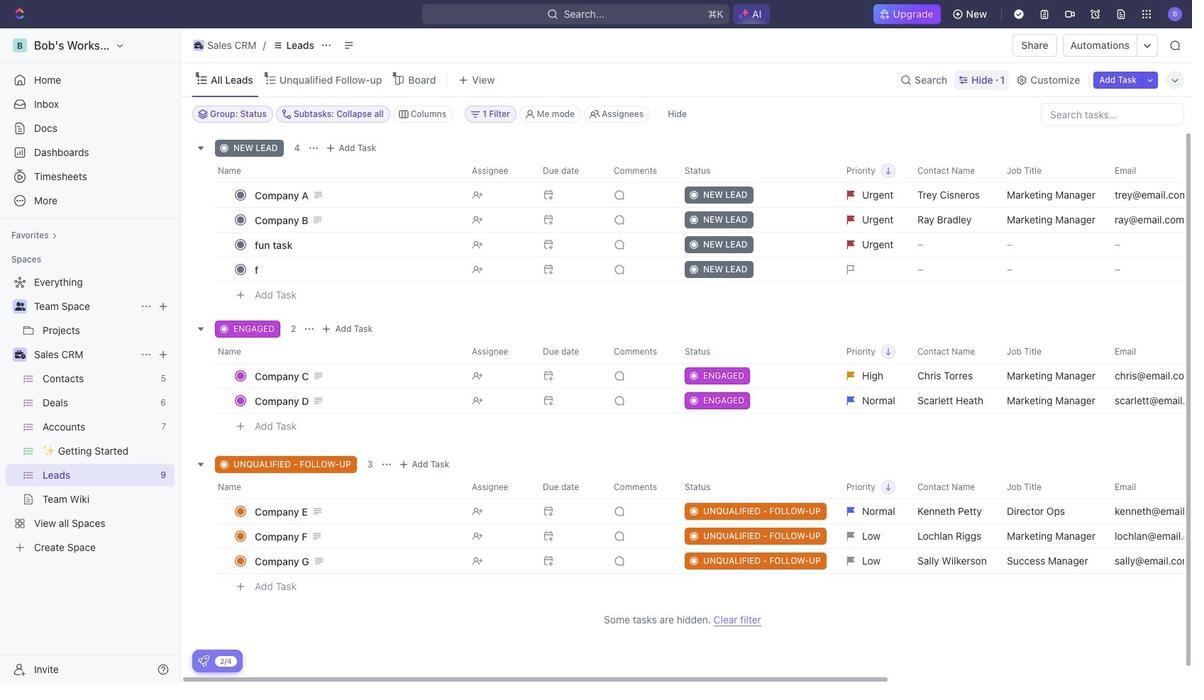 Task type: describe. For each thing, give the bounding box(es) containing it.
sidebar navigation
[[0, 28, 184, 683]]

onboarding checklist button element
[[198, 656, 209, 667]]

Search tasks... text field
[[1042, 104, 1184, 125]]



Task type: locate. For each thing, give the bounding box(es) containing it.
onboarding checklist button image
[[198, 656, 209, 667]]

0 vertical spatial business time image
[[194, 42, 203, 49]]

tree
[[6, 271, 175, 559]]

business time image inside tree
[[15, 351, 25, 359]]

user group image
[[15, 302, 25, 311]]

1 horizontal spatial business time image
[[194, 42, 203, 49]]

1 vertical spatial business time image
[[15, 351, 25, 359]]

tree inside 'sidebar' navigation
[[6, 271, 175, 559]]

bob's workspace, , element
[[13, 38, 27, 53]]

business time image
[[194, 42, 203, 49], [15, 351, 25, 359]]

0 horizontal spatial business time image
[[15, 351, 25, 359]]



Task type: vqa. For each thing, say whether or not it's contained in the screenshot.
SPACE, , ELEMENT
no



